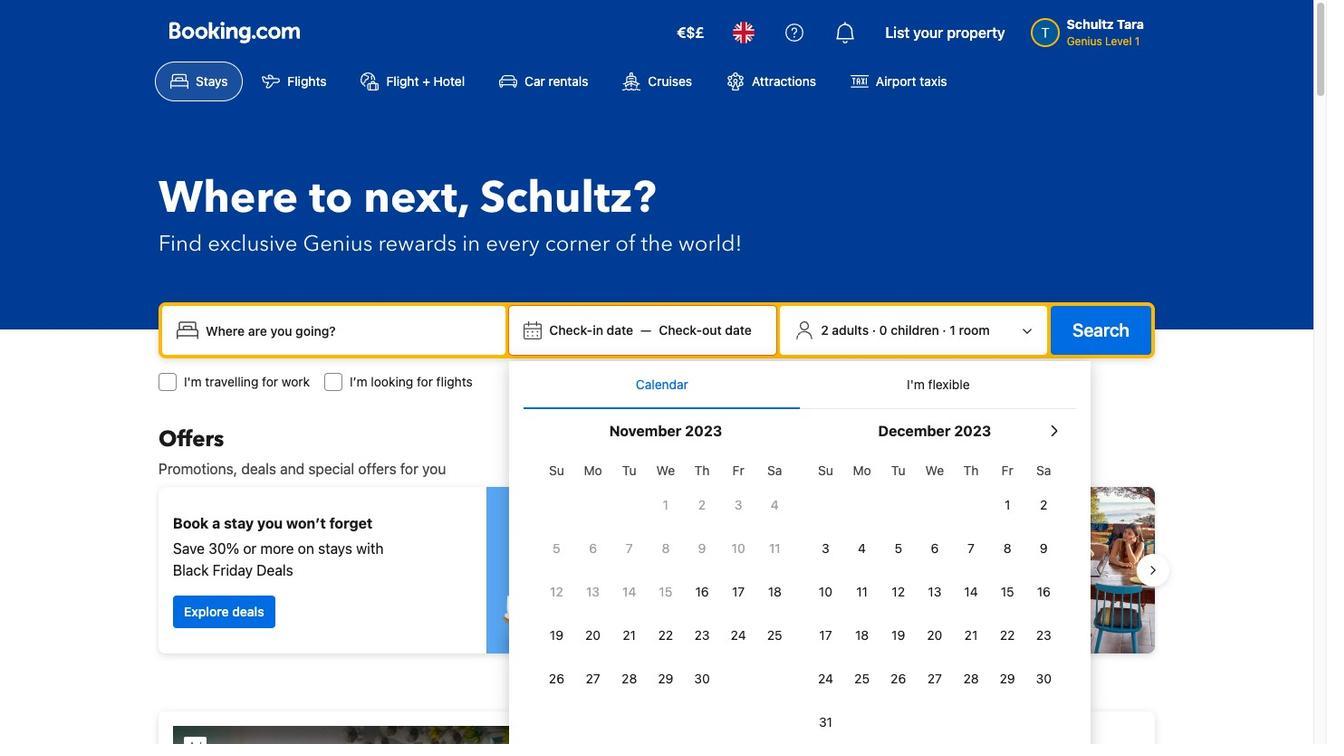 Task type: describe. For each thing, give the bounding box(es) containing it.
you inside book a stay you won't forget save 30% or more on stays with black friday deals
[[257, 516, 283, 532]]

24 November 2023 checkbox
[[721, 616, 757, 656]]

flights
[[437, 374, 473, 390]]

book
[[173, 516, 209, 532]]

offers
[[358, 461, 397, 478]]

23 November 2023 checkbox
[[684, 616, 721, 656]]

1 December 2023 checkbox
[[990, 486, 1026, 526]]

stay for book
[[224, 516, 254, 532]]

su for december
[[818, 463, 834, 478]]

2023 for december 2023
[[955, 423, 992, 440]]

search button
[[1051, 306, 1152, 355]]

many
[[755, 552, 791, 568]]

10 December 2023 checkbox
[[808, 573, 844, 613]]

11 November 2023 checkbox
[[757, 529, 793, 569]]

12 for 12 december 2023 option
[[892, 585, 905, 600]]

airport taxis link
[[835, 62, 963, 101]]

14 for 14 option
[[965, 585, 978, 600]]

30 November 2023 checkbox
[[684, 660, 721, 700]]

2 check- from the left
[[659, 323, 702, 338]]

5 for 5 november 2023 checkbox
[[553, 541, 561, 556]]

27 for the 27 option at the left of the page
[[586, 672, 601, 687]]

longest
[[750, 505, 803, 521]]

31 December 2023 checkbox
[[808, 703, 844, 743]]

and
[[280, 461, 305, 478]]

check-in date — check-out date
[[550, 323, 752, 338]]

won't
[[286, 516, 326, 532]]

6 December 2023 checkbox
[[917, 529, 953, 569]]

11 for 11 november 2023 checkbox
[[769, 541, 781, 556]]

next,
[[364, 169, 469, 228]]

16 November 2023 checkbox
[[684, 573, 721, 613]]

travelling
[[205, 374, 259, 390]]

calendar
[[636, 377, 689, 392]]

genius inside where to next, schultz? find exclusive genius rewards in every corner of the world!
[[303, 229, 373, 259]]

14 for 14 november 2023 option
[[623, 585, 636, 600]]

car rentals link
[[484, 62, 604, 101]]

friday
[[213, 563, 253, 579]]

explore
[[184, 604, 229, 620]]

list your property
[[886, 24, 1006, 41]]

your account menu schultz tara genius level 1 element
[[1031, 8, 1152, 50]]

su for november
[[549, 463, 564, 478]]

rewards
[[378, 229, 457, 259]]

31
[[819, 715, 833, 730]]

13 December 2023 checkbox
[[917, 573, 953, 613]]

18 November 2023 checkbox
[[757, 573, 793, 613]]

mo for december
[[853, 463, 872, 478]]

at
[[795, 552, 807, 568]]

+
[[422, 73, 430, 89]]

30 for the 30 november 2023 option
[[694, 672, 710, 687]]

2 adults · 0 children · 1 room
[[821, 323, 990, 338]]

offering
[[802, 530, 853, 546]]

stays
[[196, 73, 228, 89]]

16 for 16 december 2023 checkbox
[[1037, 585, 1051, 600]]

2 9 from the left
[[1040, 541, 1048, 556]]

11 for 11 december 2023 option
[[857, 585, 868, 600]]

1 date from the left
[[607, 323, 634, 338]]

list
[[886, 24, 910, 41]]

we for november
[[657, 463, 675, 478]]

21 November 2023 checkbox
[[611, 616, 648, 656]]

term
[[679, 552, 709, 568]]

out
[[702, 323, 722, 338]]

8 for the 8 option
[[1004, 541, 1012, 556]]

9 December 2023 checkbox
[[1026, 529, 1062, 569]]

5 November 2023 checkbox
[[539, 529, 575, 569]]

offers
[[159, 425, 224, 455]]

browse
[[679, 530, 727, 546]]

exclusive
[[208, 229, 298, 259]]

looking
[[371, 374, 413, 390]]

booking.com image
[[169, 22, 300, 43]]

13 for 13 december 2023 checkbox
[[928, 585, 942, 600]]

property
[[947, 24, 1006, 41]]

11 December 2023 checkbox
[[844, 573, 881, 613]]

for inside the offers promotions, deals and special offers for you
[[400, 461, 419, 478]]

i'm for i'm travelling for work
[[184, 374, 202, 390]]

20 December 2023 checkbox
[[917, 616, 953, 656]]

schultz?
[[480, 169, 656, 228]]

november 2023
[[609, 423, 722, 440]]

find inside where to next, schultz? find exclusive genius rewards in every corner of the world!
[[159, 229, 202, 259]]

25 for 25 checkbox
[[855, 672, 870, 687]]

airport taxis
[[876, 73, 948, 89]]

10 for 10 option
[[732, 541, 746, 556]]

8 for '8 november 2023' option
[[662, 541, 670, 556]]

every
[[486, 229, 540, 259]]

18 December 2023 checkbox
[[844, 616, 881, 656]]

6 for 6 checkbox
[[589, 541, 597, 556]]

25 November 2023 checkbox
[[757, 616, 793, 656]]

2 adults · 0 children · 1 room button
[[788, 314, 1040, 348]]

12 November 2023 checkbox
[[539, 573, 575, 613]]

a for book
[[212, 516, 220, 532]]

corner
[[545, 229, 610, 259]]

to
[[309, 169, 353, 228]]

attractions
[[752, 73, 816, 89]]

attractions link
[[711, 62, 832, 101]]

deals inside the offers promotions, deals and special offers for you
[[241, 461, 276, 478]]

november
[[609, 423, 682, 440]]

22 November 2023 checkbox
[[648, 616, 684, 656]]

1 inside 'schultz tara genius level 1'
[[1135, 34, 1140, 48]]

flights
[[288, 73, 327, 89]]

24 for '24' option
[[818, 672, 834, 687]]

7 for the 7 option
[[968, 541, 975, 556]]

23 December 2023 checkbox
[[1026, 616, 1062, 656]]

where
[[159, 169, 298, 228]]

find a stay link
[[679, 607, 765, 640]]

2 for november 2023
[[699, 498, 706, 513]]

2 date from the left
[[725, 323, 752, 338]]

26 November 2023 checkbox
[[539, 660, 575, 700]]

mo for november
[[584, 463, 602, 478]]

15 for 15 'checkbox'
[[1001, 585, 1015, 600]]

21 for 21 'option'
[[623, 628, 636, 643]]

16 December 2023 checkbox
[[1026, 573, 1062, 613]]

15 December 2023 checkbox
[[990, 573, 1026, 613]]

sa for november 2023
[[768, 463, 783, 478]]

i'm looking for flights
[[350, 374, 473, 390]]

22 for 22 november 2023 option
[[658, 628, 673, 643]]

schultz tara genius level 1
[[1067, 16, 1145, 48]]

offers promotions, deals and special offers for you
[[159, 425, 446, 478]]

a for find
[[719, 615, 726, 631]]

rentals
[[549, 73, 589, 89]]

30%
[[209, 541, 239, 557]]

stays,
[[713, 552, 752, 568]]

1 vertical spatial in
[[593, 323, 604, 338]]

fr for november 2023
[[733, 463, 745, 478]]

17 for 17 december 2023 option
[[820, 628, 832, 643]]

car
[[525, 73, 545, 89]]

flight + hotel
[[386, 73, 465, 89]]

work
[[282, 374, 310, 390]]

stays link
[[155, 62, 243, 101]]

you inside the offers promotions, deals and special offers for you
[[422, 461, 446, 478]]

0
[[880, 323, 888, 338]]

take your longest holiday yet browse properties offering long- term stays, many at reduced monthly rates.
[[679, 505, 892, 590]]

6 November 2023 checkbox
[[575, 529, 611, 569]]

room
[[959, 323, 990, 338]]

airport
[[876, 73, 917, 89]]

flight + hotel link
[[346, 62, 480, 101]]

explore deals link
[[173, 596, 275, 629]]

the
[[641, 229, 673, 259]]

offers main content
[[144, 425, 1170, 745]]

hotel
[[434, 73, 465, 89]]

27 December 2023 checkbox
[[917, 660, 953, 700]]

level
[[1106, 34, 1132, 48]]

21 December 2023 checkbox
[[953, 616, 990, 656]]

check-in date button
[[542, 314, 641, 347]]

3 for 3 option at the bottom of page
[[822, 541, 830, 556]]

€$£
[[677, 24, 704, 41]]

schultz
[[1067, 16, 1114, 32]]

calendar button
[[524, 362, 801, 409]]

1 9 from the left
[[698, 541, 706, 556]]



Task type: locate. For each thing, give the bounding box(es) containing it.
24 December 2023 checkbox
[[808, 660, 844, 700]]

8 November 2023 checkbox
[[648, 529, 684, 569]]

1 horizontal spatial 6
[[931, 541, 939, 556]]

1 16 from the left
[[695, 585, 709, 600]]

28 for the 28 checkbox
[[622, 672, 637, 687]]

3 for '3 november 2023' checkbox
[[735, 498, 743, 513]]

29 inside checkbox
[[658, 672, 674, 687]]

1 horizontal spatial check-
[[659, 323, 702, 338]]

1 14 from the left
[[623, 585, 636, 600]]

13 November 2023 checkbox
[[575, 573, 611, 613]]

for left work
[[262, 374, 278, 390]]

1 horizontal spatial 14
[[965, 585, 978, 600]]

save
[[173, 541, 205, 557]]

24
[[731, 628, 746, 643], [818, 672, 834, 687]]

1 horizontal spatial tu
[[892, 463, 906, 478]]

11
[[769, 541, 781, 556], [857, 585, 868, 600]]

1 horizontal spatial 7
[[968, 541, 975, 556]]

long-
[[857, 530, 892, 546]]

28 right 27 december 2023 option
[[964, 672, 979, 687]]

11 inside checkbox
[[769, 541, 781, 556]]

2 28 from the left
[[964, 672, 979, 687]]

2 mo from the left
[[853, 463, 872, 478]]

or
[[243, 541, 257, 557]]

30 right 29 checkbox
[[694, 672, 710, 687]]

1 horizontal spatial 11
[[857, 585, 868, 600]]

16 right 15 'checkbox'
[[1037, 585, 1051, 600]]

2
[[821, 323, 829, 338], [699, 498, 706, 513], [1040, 498, 1048, 513]]

13
[[586, 585, 600, 600], [928, 585, 942, 600]]

0 horizontal spatial 26
[[549, 672, 565, 687]]

sa up 2 december 2023 option
[[1037, 463, 1052, 478]]

grid
[[539, 453, 793, 700], [808, 453, 1062, 743]]

region
[[144, 480, 1170, 662]]

take your longest holiday yet image
[[992, 488, 1155, 654]]

15
[[659, 585, 673, 600], [1001, 585, 1015, 600]]

0 horizontal spatial 21
[[623, 628, 636, 643]]

9
[[698, 541, 706, 556], [1040, 541, 1048, 556]]

26 December 2023 checkbox
[[881, 660, 917, 700]]

29 inside "checkbox"
[[1000, 672, 1016, 687]]

4 December 2023 checkbox
[[844, 529, 881, 569]]

10 November 2023 checkbox
[[721, 529, 757, 569]]

0 horizontal spatial 5
[[553, 541, 561, 556]]

22 inside 22 november 2023 option
[[658, 628, 673, 643]]

0 horizontal spatial 10
[[732, 541, 746, 556]]

0 horizontal spatial 18
[[768, 585, 782, 600]]

€$£ button
[[666, 11, 715, 54]]

26 left the 27 option at the left of the page
[[549, 672, 565, 687]]

2 left "adults"
[[821, 323, 829, 338]]

2 5 from the left
[[895, 541, 903, 556]]

22 December 2023 checkbox
[[990, 616, 1026, 656]]

3 inside 3 option
[[822, 541, 830, 556]]

26 right 25 checkbox
[[891, 672, 906, 687]]

1 left 2 december 2023 option
[[1005, 498, 1011, 513]]

3 inside '3 november 2023' checkbox
[[735, 498, 743, 513]]

24 right "23 november 2023" option
[[731, 628, 746, 643]]

8 December 2023 checkbox
[[990, 529, 1026, 569]]

7 left '8 november 2023' option
[[626, 541, 633, 556]]

find inside find a stay link
[[690, 615, 715, 631]]

25 right '24' option
[[855, 672, 870, 687]]

4 November 2023 checkbox
[[757, 486, 793, 526]]

20 inside option
[[586, 628, 601, 643]]

· right "children"
[[943, 323, 947, 338]]

1 2023 from the left
[[685, 423, 722, 440]]

tu down november
[[622, 463, 637, 478]]

0 vertical spatial 10
[[732, 541, 746, 556]]

16
[[695, 585, 709, 600], [1037, 585, 1051, 600]]

10 left "many"
[[732, 541, 746, 556]]

25
[[767, 628, 783, 643], [855, 672, 870, 687]]

1 28 from the left
[[622, 672, 637, 687]]

27 for 27 december 2023 option
[[928, 672, 942, 687]]

1 horizontal spatial 9
[[1040, 541, 1048, 556]]

for left the flights
[[417, 374, 433, 390]]

6 left the 7 option
[[931, 541, 939, 556]]

1 21 from the left
[[623, 628, 636, 643]]

1 horizontal spatial 10
[[819, 585, 833, 600]]

0 horizontal spatial th
[[695, 463, 710, 478]]

1 we from the left
[[657, 463, 675, 478]]

1 vertical spatial you
[[257, 516, 283, 532]]

7 for 7 november 2023 option
[[626, 541, 633, 556]]

flights link
[[247, 62, 342, 101]]

1 horizontal spatial 15
[[1001, 585, 1015, 600]]

24 inside option
[[818, 672, 834, 687]]

30 December 2023 checkbox
[[1026, 660, 1062, 700]]

2 th from the left
[[964, 463, 979, 478]]

3 right 2 checkbox
[[735, 498, 743, 513]]

3 right at in the right bottom of the page
[[822, 541, 830, 556]]

2 15 from the left
[[1001, 585, 1015, 600]]

6 for 6 december 2023 checkbox
[[931, 541, 939, 556]]

check-out date button
[[652, 314, 759, 347]]

17 inside 17 december 2023 option
[[820, 628, 832, 643]]

tu
[[622, 463, 637, 478], [892, 463, 906, 478]]

1 inside button
[[950, 323, 956, 338]]

1 vertical spatial 25
[[855, 672, 870, 687]]

0 horizontal spatial 9
[[698, 541, 706, 556]]

13 for 13 checkbox
[[586, 585, 600, 600]]

18 for 18 'option'
[[768, 585, 782, 600]]

2 22 from the left
[[1000, 628, 1015, 643]]

2 inside 2 december 2023 option
[[1040, 498, 1048, 513]]

1 7 from the left
[[626, 541, 633, 556]]

16 inside option
[[695, 585, 709, 600]]

29
[[658, 672, 674, 687], [1000, 672, 1016, 687]]

2 right '1 december 2023' option
[[1040, 498, 1048, 513]]

23 for "23 november 2023" option
[[695, 628, 710, 643]]

9 left stays,
[[698, 541, 706, 556]]

28 right the 27 option at the left of the page
[[622, 672, 637, 687]]

2 up browse
[[699, 498, 706, 513]]

1 horizontal spatial 22
[[1000, 628, 1015, 643]]

1 left the take
[[663, 498, 669, 513]]

2 inside 2 adults · 0 children · 1 room button
[[821, 323, 829, 338]]

5 inside 5 november 2023 checkbox
[[553, 541, 561, 556]]

2 su from the left
[[818, 463, 834, 478]]

19 inside checkbox
[[892, 628, 906, 643]]

1 check- from the left
[[550, 323, 593, 338]]

0 horizontal spatial 12
[[550, 585, 563, 600]]

1 horizontal spatial 4
[[858, 541, 866, 556]]

genius down to
[[303, 229, 373, 259]]

your
[[914, 24, 944, 41], [715, 505, 746, 521]]

4 for 4 december 2023 option
[[858, 541, 866, 556]]

1 November 2023 checkbox
[[648, 486, 684, 526]]

0 horizontal spatial ·
[[872, 323, 876, 338]]

your for property
[[914, 24, 944, 41]]

1 tu from the left
[[622, 463, 637, 478]]

2 December 2023 checkbox
[[1026, 486, 1062, 526]]

21 right 20 checkbox
[[965, 628, 978, 643]]

genius down schultz
[[1067, 34, 1103, 48]]

0 horizontal spatial 28
[[622, 672, 637, 687]]

14 right 13 december 2023 checkbox
[[965, 585, 978, 600]]

0 vertical spatial 25
[[767, 628, 783, 643]]

in left the '—'
[[593, 323, 604, 338]]

28 inside option
[[964, 672, 979, 687]]

21 right 20 november 2023 option
[[623, 628, 636, 643]]

th for december 2023
[[964, 463, 979, 478]]

28 November 2023 checkbox
[[611, 660, 648, 700]]

deals left and
[[241, 461, 276, 478]]

0 horizontal spatial i'm
[[184, 374, 202, 390]]

12 inside checkbox
[[550, 585, 563, 600]]

26 inside 26 december 2023 'checkbox'
[[891, 672, 906, 687]]

2 20 from the left
[[927, 628, 943, 643]]

stay for find
[[729, 615, 754, 631]]

1 15 from the left
[[659, 585, 673, 600]]

your inside take your longest holiday yet browse properties offering long- term stays, many at reduced monthly rates.
[[715, 505, 746, 521]]

20 November 2023 checkbox
[[575, 616, 611, 656]]

2 6 from the left
[[931, 541, 939, 556]]

2 fr from the left
[[1002, 463, 1014, 478]]

—
[[641, 323, 652, 338]]

1 horizontal spatial 27
[[928, 672, 942, 687]]

fr
[[733, 463, 745, 478], [1002, 463, 1014, 478]]

20
[[586, 628, 601, 643], [927, 628, 943, 643]]

2 sa from the left
[[1037, 463, 1052, 478]]

date left the '—'
[[607, 323, 634, 338]]

10 inside option
[[819, 585, 833, 600]]

2023
[[685, 423, 722, 440], [955, 423, 992, 440]]

16 for 16 november 2023 option
[[695, 585, 709, 600]]

for right offers
[[400, 461, 419, 478]]

2023 right november
[[685, 423, 722, 440]]

you
[[422, 461, 446, 478], [257, 516, 283, 532]]

1 vertical spatial 3
[[822, 541, 830, 556]]

14 right 13 checkbox
[[623, 585, 636, 600]]

1 vertical spatial deals
[[232, 604, 264, 620]]

18 right 17 december 2023 option
[[855, 628, 869, 643]]

15 inside 'checkbox'
[[1001, 585, 1015, 600]]

23 inside option
[[695, 628, 710, 643]]

0 horizontal spatial 30
[[694, 672, 710, 687]]

0 horizontal spatial 14
[[623, 585, 636, 600]]

2023 down flexible
[[955, 423, 992, 440]]

1 22 from the left
[[658, 628, 673, 643]]

1 horizontal spatial find
[[690, 615, 715, 631]]

th up 2 checkbox
[[695, 463, 710, 478]]

29 for 29 december 2023 "checkbox"
[[1000, 672, 1016, 687]]

i'm travelling for work
[[184, 374, 310, 390]]

special
[[308, 461, 355, 478]]

27 right 26 november 2023 option
[[586, 672, 601, 687]]

18 for 18 option
[[855, 628, 869, 643]]

21 for the 21 checkbox
[[965, 628, 978, 643]]

2 2023 from the left
[[955, 423, 992, 440]]

0 vertical spatial your
[[914, 24, 944, 41]]

17 for 17 november 2023 checkbox
[[732, 585, 745, 600]]

0 horizontal spatial 20
[[586, 628, 601, 643]]

th down december 2023
[[964, 463, 979, 478]]

1 12 from the left
[[550, 585, 563, 600]]

2 12 from the left
[[892, 585, 905, 600]]

25 December 2023 checkbox
[[844, 660, 881, 700]]

su up 5 november 2023 checkbox
[[549, 463, 564, 478]]

1 su from the left
[[549, 463, 564, 478]]

1 30 from the left
[[694, 672, 710, 687]]

you right offers
[[422, 461, 446, 478]]

1 horizontal spatial th
[[964, 463, 979, 478]]

28 for the 28 option
[[964, 672, 979, 687]]

0 horizontal spatial fr
[[733, 463, 745, 478]]

deals right explore
[[232, 604, 264, 620]]

17 inside 17 november 2023 checkbox
[[732, 585, 745, 600]]

2023 for november 2023
[[685, 423, 722, 440]]

stays
[[318, 541, 353, 557]]

26 inside 26 november 2023 option
[[549, 672, 565, 687]]

0 vertical spatial 17
[[732, 585, 745, 600]]

29 right the 28 checkbox
[[658, 672, 674, 687]]

1 19 from the left
[[550, 628, 564, 643]]

cruises link
[[608, 62, 708, 101]]

1 horizontal spatial 29
[[1000, 672, 1016, 687]]

more
[[260, 541, 294, 557]]

0 vertical spatial in
[[462, 229, 480, 259]]

25 inside checkbox
[[767, 628, 783, 643]]

2 we from the left
[[926, 463, 944, 478]]

20 right 19 december 2023 checkbox
[[927, 628, 943, 643]]

1 horizontal spatial 25
[[855, 672, 870, 687]]

0 horizontal spatial 8
[[662, 541, 670, 556]]

0 vertical spatial a
[[212, 516, 220, 532]]

1 27 from the left
[[586, 672, 601, 687]]

13 left 14 november 2023 option
[[586, 585, 600, 600]]

2 14 from the left
[[965, 585, 978, 600]]

mo up 6 checkbox
[[584, 463, 602, 478]]

1 6 from the left
[[589, 541, 597, 556]]

i'm flexible button
[[801, 362, 1077, 409]]

1 horizontal spatial 3
[[822, 541, 830, 556]]

1 horizontal spatial we
[[926, 463, 944, 478]]

fr up '1 december 2023' option
[[1002, 463, 1014, 478]]

1 sa from the left
[[768, 463, 783, 478]]

19 for 19 december 2023 checkbox
[[892, 628, 906, 643]]

1 vertical spatial a
[[719, 615, 726, 631]]

16 inside checkbox
[[1037, 585, 1051, 600]]

i'm left flexible
[[907, 377, 925, 392]]

date right out on the right
[[725, 323, 752, 338]]

11 left at in the right bottom of the page
[[769, 541, 781, 556]]

23
[[695, 628, 710, 643], [1037, 628, 1052, 643]]

0 horizontal spatial sa
[[768, 463, 783, 478]]

search for black friday deals on stays image
[[487, 488, 650, 654]]

0 horizontal spatial in
[[462, 229, 480, 259]]

17 left 18 option
[[820, 628, 832, 643]]

26 for 26 december 2023 'checkbox'
[[891, 672, 906, 687]]

th for november 2023
[[695, 463, 710, 478]]

22 inside 22 december 2023 checkbox
[[1000, 628, 1015, 643]]

0 horizontal spatial 7
[[626, 541, 633, 556]]

28 December 2023 checkbox
[[953, 660, 990, 700]]

1 vertical spatial 17
[[820, 628, 832, 643]]

progress bar inside offers main content
[[624, 669, 690, 676]]

children
[[891, 323, 940, 338]]

29 December 2023 checkbox
[[990, 660, 1026, 700]]

world!
[[679, 229, 743, 259]]

0 vertical spatial genius
[[1067, 34, 1103, 48]]

stay up or
[[224, 516, 254, 532]]

i'm left "travelling"
[[184, 374, 202, 390]]

25 right 24 november 2023 option on the bottom right of the page
[[767, 628, 783, 643]]

black
[[173, 563, 209, 579]]

1 left room
[[950, 323, 956, 338]]

2 for december 2023
[[1040, 498, 1048, 513]]

1 horizontal spatial 30
[[1036, 672, 1052, 687]]

0 vertical spatial stay
[[224, 516, 254, 532]]

19 inside 'checkbox'
[[550, 628, 564, 643]]

1 down "tara"
[[1135, 34, 1140, 48]]

2 13 from the left
[[928, 585, 942, 600]]

7 December 2023 checkbox
[[953, 529, 990, 569]]

2 November 2023 checkbox
[[684, 486, 721, 526]]

12 for 12 checkbox at the left bottom
[[550, 585, 563, 600]]

25 inside checkbox
[[855, 672, 870, 687]]

1 horizontal spatial 16
[[1037, 585, 1051, 600]]

12 right 11 december 2023 option
[[892, 585, 905, 600]]

1 vertical spatial 24
[[818, 672, 834, 687]]

4 inside option
[[771, 498, 779, 513]]

sa up 4 november 2023 option
[[768, 463, 783, 478]]

monthly
[[679, 574, 732, 590]]

0 horizontal spatial check-
[[550, 323, 593, 338]]

0 vertical spatial 24
[[731, 628, 746, 643]]

1 horizontal spatial 24
[[818, 672, 834, 687]]

1 horizontal spatial date
[[725, 323, 752, 338]]

grid for november
[[539, 453, 793, 700]]

check-
[[550, 323, 593, 338], [659, 323, 702, 338]]

21 inside checkbox
[[965, 628, 978, 643]]

0 horizontal spatial your
[[715, 505, 746, 521]]

1 8 from the left
[[662, 541, 670, 556]]

in
[[462, 229, 480, 259], [593, 323, 604, 338]]

0 vertical spatial deals
[[241, 461, 276, 478]]

22
[[658, 628, 673, 643], [1000, 628, 1015, 643]]

0 horizontal spatial 29
[[658, 672, 674, 687]]

1 horizontal spatial genius
[[1067, 34, 1103, 48]]

where to next, schultz? find exclusive genius rewards in every corner of the world!
[[159, 169, 743, 259]]

1 13 from the left
[[586, 585, 600, 600]]

15 right 14 option
[[1001, 585, 1015, 600]]

20 for 20 checkbox
[[927, 628, 943, 643]]

in inside where to next, schultz? find exclusive genius rewards in every corner of the world!
[[462, 229, 480, 259]]

we down december 2023
[[926, 463, 944, 478]]

1 23 from the left
[[695, 628, 710, 643]]

i'm for i'm flexible
[[907, 377, 925, 392]]

1 5 from the left
[[553, 541, 561, 556]]

1 horizontal spatial 13
[[928, 585, 942, 600]]

2 30 from the left
[[1036, 672, 1052, 687]]

8 left term
[[662, 541, 670, 556]]

i'm
[[350, 374, 368, 390]]

6 left 7 november 2023 option
[[589, 541, 597, 556]]

30 for 30 option
[[1036, 672, 1052, 687]]

2 tu from the left
[[892, 463, 906, 478]]

14
[[623, 585, 636, 600], [965, 585, 978, 600]]

22 for 22 december 2023 checkbox
[[1000, 628, 1015, 643]]

10 inside option
[[732, 541, 746, 556]]

find a stay
[[690, 615, 754, 631]]

26 for 26 november 2023 option
[[549, 672, 565, 687]]

car rentals
[[525, 73, 589, 89]]

1 horizontal spatial 19
[[892, 628, 906, 643]]

with
[[356, 541, 384, 557]]

on
[[298, 541, 314, 557]]

8 right the 7 option
[[1004, 541, 1012, 556]]

2 inside 2 checkbox
[[699, 498, 706, 513]]

progress bar
[[624, 669, 690, 676]]

1 fr from the left
[[733, 463, 745, 478]]

23 inside checkbox
[[1037, 628, 1052, 643]]

23 right 22 december 2023 checkbox
[[1037, 628, 1052, 643]]

grid for december
[[808, 453, 1062, 743]]

30 right 29 december 2023 "checkbox"
[[1036, 672, 1052, 687]]

2 16 from the left
[[1037, 585, 1051, 600]]

11 right 10 option
[[857, 585, 868, 600]]

you up 'more'
[[257, 516, 283, 532]]

forget
[[330, 516, 373, 532]]

2 26 from the left
[[891, 672, 906, 687]]

1 29 from the left
[[658, 672, 674, 687]]

1 horizontal spatial 17
[[820, 628, 832, 643]]

1 horizontal spatial 20
[[927, 628, 943, 643]]

18 down "many"
[[768, 585, 782, 600]]

3
[[735, 498, 743, 513], [822, 541, 830, 556]]

0 horizontal spatial genius
[[303, 229, 373, 259]]

0 horizontal spatial 6
[[589, 541, 597, 556]]

tu down december
[[892, 463, 906, 478]]

check- right the '—'
[[659, 323, 702, 338]]

28
[[622, 672, 637, 687], [964, 672, 979, 687]]

28 inside checkbox
[[622, 672, 637, 687]]

your for longest
[[715, 505, 746, 521]]

19 November 2023 checkbox
[[539, 616, 575, 656]]

18
[[768, 585, 782, 600], [855, 628, 869, 643]]

yet
[[860, 505, 883, 521]]

reduced
[[811, 552, 865, 568]]

3 November 2023 checkbox
[[721, 486, 757, 526]]

holiday
[[806, 505, 857, 521]]

1 horizontal spatial ·
[[943, 323, 947, 338]]

12 December 2023 checkbox
[[881, 573, 917, 613]]

i'm inside button
[[907, 377, 925, 392]]

region containing take your longest holiday yet
[[144, 480, 1170, 662]]

december
[[879, 423, 951, 440]]

flight
[[386, 73, 419, 89]]

0 horizontal spatial date
[[607, 323, 634, 338]]

1 horizontal spatial 12
[[892, 585, 905, 600]]

explore deals
[[184, 604, 264, 620]]

0 horizontal spatial 22
[[658, 628, 673, 643]]

Where are you going? field
[[198, 314, 499, 347]]

27
[[586, 672, 601, 687], [928, 672, 942, 687]]

find down where
[[159, 229, 202, 259]]

check- left the '—'
[[550, 323, 593, 338]]

25 for 25 november 2023 checkbox on the right of the page
[[767, 628, 783, 643]]

27 right 26 december 2023 'checkbox'
[[928, 672, 942, 687]]

0 horizontal spatial 4
[[771, 498, 779, 513]]

stay down 17 november 2023 checkbox
[[729, 615, 754, 631]]

for for work
[[262, 374, 278, 390]]

0 horizontal spatial we
[[657, 463, 675, 478]]

21 inside 'option'
[[623, 628, 636, 643]]

· left "0"
[[872, 323, 876, 338]]

10 for 10 option
[[819, 585, 833, 600]]

15 November 2023 checkbox
[[648, 573, 684, 613]]

0 vertical spatial 18
[[768, 585, 782, 600]]

24 inside option
[[731, 628, 746, 643]]

9 right the 8 option
[[1040, 541, 1048, 556]]

20 for 20 november 2023 option
[[586, 628, 601, 643]]

0 horizontal spatial 17
[[732, 585, 745, 600]]

1 horizontal spatial a
[[719, 615, 726, 631]]

5 December 2023 checkbox
[[881, 529, 917, 569]]

20 right 19 november 2023 'checkbox'
[[586, 628, 601, 643]]

your right the take
[[715, 505, 746, 521]]

7
[[626, 541, 633, 556], [968, 541, 975, 556]]

0 horizontal spatial 13
[[586, 585, 600, 600]]

4 up properties
[[771, 498, 779, 513]]

18 inside option
[[855, 628, 869, 643]]

19 for 19 november 2023 'checkbox'
[[550, 628, 564, 643]]

1
[[1135, 34, 1140, 48], [950, 323, 956, 338], [663, 498, 669, 513], [1005, 498, 1011, 513]]

1 horizontal spatial 18
[[855, 628, 869, 643]]

11 inside option
[[857, 585, 868, 600]]

2 23 from the left
[[1037, 628, 1052, 643]]

16 down term
[[695, 585, 709, 600]]

search
[[1073, 320, 1130, 341]]

0 vertical spatial 3
[[735, 498, 743, 513]]

2 · from the left
[[943, 323, 947, 338]]

22 right the 21 checkbox
[[1000, 628, 1015, 643]]

17 November 2023 checkbox
[[721, 573, 757, 613]]

we up the 1 november 2023 option
[[657, 463, 675, 478]]

0 horizontal spatial 11
[[769, 541, 781, 556]]

1 horizontal spatial you
[[422, 461, 446, 478]]

29 right the 28 option
[[1000, 672, 1016, 687]]

fr for december 2023
[[1002, 463, 1014, 478]]

2 27 from the left
[[928, 672, 942, 687]]

·
[[872, 323, 876, 338], [943, 323, 947, 338]]

0 vertical spatial you
[[422, 461, 446, 478]]

mo up yet
[[853, 463, 872, 478]]

0 vertical spatial 11
[[769, 541, 781, 556]]

5 for 5 december 2023 option
[[895, 541, 903, 556]]

0 horizontal spatial 3
[[735, 498, 743, 513]]

5 left 6 checkbox
[[553, 541, 561, 556]]

1 horizontal spatial i'm
[[907, 377, 925, 392]]

27 November 2023 checkbox
[[575, 660, 611, 700]]

1 vertical spatial find
[[690, 615, 715, 631]]

0 horizontal spatial 23
[[695, 628, 710, 643]]

10 down reduced
[[819, 585, 833, 600]]

17 down stays,
[[732, 585, 745, 600]]

1 26 from the left
[[549, 672, 565, 687]]

1 vertical spatial genius
[[303, 229, 373, 259]]

0 horizontal spatial 2023
[[685, 423, 722, 440]]

genius inside 'schultz tara genius level 1'
[[1067, 34, 1103, 48]]

december 2023
[[879, 423, 992, 440]]

tu for november
[[622, 463, 637, 478]]

15 inside checkbox
[[659, 585, 673, 600]]

1 horizontal spatial stay
[[729, 615, 754, 631]]

book a stay you won't forget save 30% or more on stays with black friday deals
[[173, 516, 384, 579]]

0 horizontal spatial stay
[[224, 516, 254, 532]]

for for flights
[[417, 374, 433, 390]]

29 for 29 checkbox
[[658, 672, 674, 687]]

sa for december 2023
[[1037, 463, 1052, 478]]

19 left 20 november 2023 option
[[550, 628, 564, 643]]

0 horizontal spatial su
[[549, 463, 564, 478]]

9 November 2023 checkbox
[[684, 529, 721, 569]]

tu for december
[[892, 463, 906, 478]]

adults
[[832, 323, 869, 338]]

29 November 2023 checkbox
[[648, 660, 684, 700]]

rates.
[[736, 574, 773, 590]]

22 right 21 'option'
[[658, 628, 673, 643]]

1 th from the left
[[695, 463, 710, 478]]

find
[[159, 229, 202, 259], [690, 615, 715, 631]]

19 December 2023 checkbox
[[881, 616, 917, 656]]

15 left 16 november 2023 option
[[659, 585, 673, 600]]

19
[[550, 628, 564, 643], [892, 628, 906, 643]]

1 vertical spatial 18
[[855, 628, 869, 643]]

2 7 from the left
[[968, 541, 975, 556]]

14 November 2023 checkbox
[[611, 573, 648, 613]]

4 inside option
[[858, 541, 866, 556]]

1 · from the left
[[872, 323, 876, 338]]

1 vertical spatial your
[[715, 505, 746, 521]]

tab list
[[524, 362, 1077, 411]]

15 for 15 november 2023 checkbox
[[659, 585, 673, 600]]

a inside book a stay you won't forget save 30% or more on stays with black friday deals
[[212, 516, 220, 532]]

1 mo from the left
[[584, 463, 602, 478]]

your right list
[[914, 24, 944, 41]]

2 29 from the left
[[1000, 672, 1016, 687]]

date
[[607, 323, 634, 338], [725, 323, 752, 338]]

2 8 from the left
[[1004, 541, 1012, 556]]

tara
[[1118, 16, 1145, 32]]

2 grid from the left
[[808, 453, 1062, 743]]

stay inside book a stay you won't forget save 30% or more on stays with black friday deals
[[224, 516, 254, 532]]

18 inside 'option'
[[768, 585, 782, 600]]

24 for 24 november 2023 option on the bottom right of the page
[[731, 628, 746, 643]]

20 inside checkbox
[[927, 628, 943, 643]]

tab list containing calendar
[[524, 362, 1077, 411]]

12 inside option
[[892, 585, 905, 600]]

3 December 2023 checkbox
[[808, 529, 844, 569]]

1 horizontal spatial your
[[914, 24, 944, 41]]

5 right long-
[[895, 541, 903, 556]]

7 left the 8 option
[[968, 541, 975, 556]]

2 21 from the left
[[965, 628, 978, 643]]

mo
[[584, 463, 602, 478], [853, 463, 872, 478]]

0 horizontal spatial you
[[257, 516, 283, 532]]

1 grid from the left
[[539, 453, 793, 700]]

13 right 12 december 2023 option
[[928, 585, 942, 600]]

4 right offering
[[858, 541, 866, 556]]

fr up '3 november 2023' checkbox
[[733, 463, 745, 478]]

we for december
[[926, 463, 944, 478]]

7 November 2023 checkbox
[[611, 529, 648, 569]]

23 for 23 december 2023 checkbox
[[1037, 628, 1052, 643]]

4 for 4 november 2023 option
[[771, 498, 779, 513]]

list your property link
[[875, 11, 1016, 54]]

2 19 from the left
[[892, 628, 906, 643]]

find down 16 november 2023 option
[[690, 615, 715, 631]]

0 vertical spatial find
[[159, 229, 202, 259]]

17 December 2023 checkbox
[[808, 616, 844, 656]]

cruises
[[648, 73, 692, 89]]

14 December 2023 checkbox
[[953, 573, 990, 613]]

5 inside 5 december 2023 option
[[895, 541, 903, 556]]

19 left 20 checkbox
[[892, 628, 906, 643]]

a right the book
[[212, 516, 220, 532]]

1 20 from the left
[[586, 628, 601, 643]]

1 horizontal spatial 8
[[1004, 541, 1012, 556]]

of
[[616, 229, 636, 259]]



Task type: vqa. For each thing, say whether or not it's contained in the screenshot.
first 12 from the right
yes



